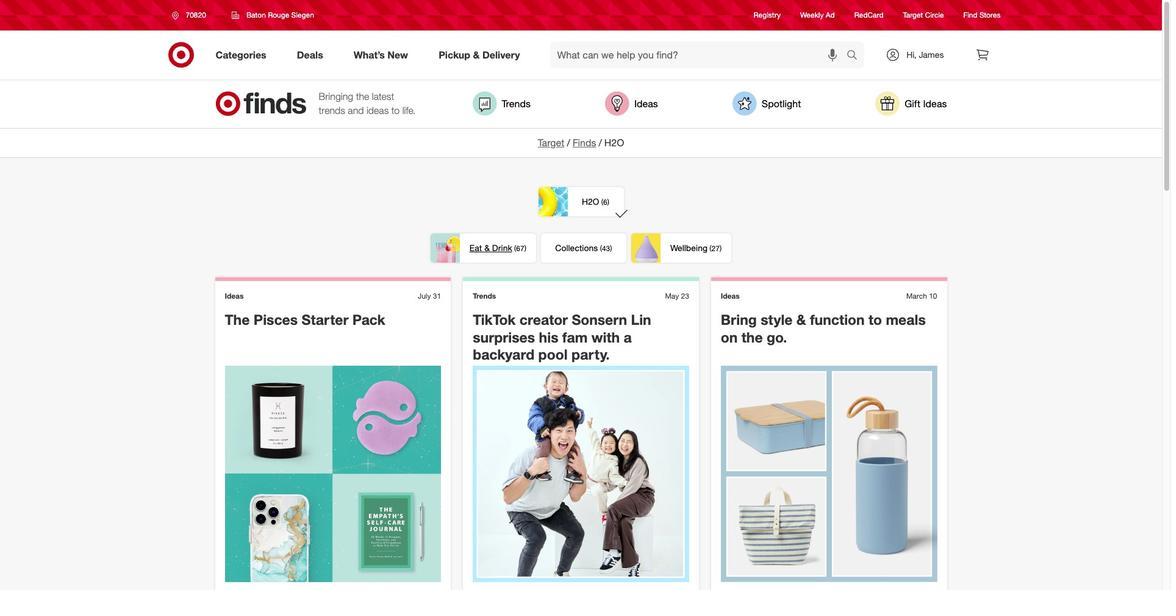Task type: describe. For each thing, give the bounding box(es) containing it.
1 vertical spatial trends
[[473, 292, 496, 301]]

rouge
[[268, 10, 289, 20]]

starter
[[302, 311, 349, 328]]

target circle
[[904, 11, 945, 20]]

trends link
[[473, 92, 531, 116]]

tiktok creator sonsern lin surprises his fam with a backyard pool party. image
[[473, 366, 690, 583]]

31
[[433, 292, 441, 301]]

pickup & delivery link
[[429, 42, 536, 68]]

finds
[[573, 137, 597, 149]]

weekly ad
[[801, 11, 835, 20]]

What can we help you find? suggestions appear below search field
[[550, 42, 850, 68]]

1 horizontal spatial h2o
[[605, 137, 625, 149]]

& for pickup
[[473, 49, 480, 61]]

to inside bring style & function to meals on the go.
[[869, 311, 883, 328]]

weekly ad link
[[801, 10, 835, 20]]

lin
[[631, 311, 652, 328]]

10
[[930, 292, 938, 301]]

style
[[761, 311, 793, 328]]

& inside bring style & function to meals on the go.
[[797, 311, 807, 328]]

( for h2o
[[602, 198, 604, 207]]

may 23
[[666, 292, 690, 301]]

( inside the "eat & drink ( 67 )"
[[515, 244, 517, 253]]

to inside bringing the latest trends and ideas to life.
[[392, 104, 400, 117]]

ideas
[[367, 104, 389, 117]]

collections ( 43 )
[[556, 243, 613, 253]]

the pisces starter pack image
[[225, 366, 441, 583]]

pickup
[[439, 49, 471, 61]]

wellbeing
[[671, 243, 708, 253]]

spotlight
[[762, 97, 802, 110]]

tiktok
[[473, 311, 516, 328]]

) for wellbeing
[[720, 244, 722, 253]]

july 31
[[418, 292, 441, 301]]

spotlight link
[[733, 92, 802, 116]]

eat & drink ( 67 )
[[470, 243, 527, 253]]

march 10
[[907, 292, 938, 301]]

sonsern
[[572, 311, 628, 328]]

march
[[907, 292, 928, 301]]

gift ideas
[[905, 97, 948, 110]]

function
[[811, 311, 865, 328]]

james
[[920, 49, 945, 60]]

party.
[[572, 346, 610, 363]]

stores
[[980, 11, 1001, 20]]

finds link
[[573, 137, 597, 149]]

find stores
[[964, 11, 1001, 20]]

may
[[666, 292, 679, 301]]

43
[[602, 244, 611, 253]]

a
[[624, 329, 632, 346]]

bring
[[721, 311, 757, 328]]

go.
[[767, 329, 788, 346]]

fam
[[563, 329, 588, 346]]

tiktok creator sonsern lin surprises his fam with a backyard pool party.
[[473, 311, 652, 363]]

latest
[[372, 90, 395, 103]]

categories
[[216, 49, 267, 61]]

bringing
[[319, 90, 354, 103]]

drink
[[493, 243, 513, 253]]

eat
[[470, 243, 482, 253]]

pisces
[[254, 311, 298, 328]]

the pisces starter pack
[[225, 311, 386, 328]]

wellbeing ( 27 )
[[671, 243, 722, 253]]

) for h2o
[[608, 198, 610, 207]]

what's new link
[[344, 42, 424, 68]]

bringing the latest trends and ideas to life.
[[319, 90, 416, 117]]

backyard
[[473, 346, 535, 363]]

siegen
[[292, 10, 314, 20]]

search
[[842, 50, 871, 62]]

27
[[712, 244, 720, 253]]

gift
[[905, 97, 921, 110]]

registry
[[754, 11, 781, 20]]

delivery
[[483, 49, 520, 61]]

deals link
[[287, 42, 339, 68]]

registry link
[[754, 10, 781, 20]]



Task type: vqa. For each thing, say whether or not it's contained in the screenshot.


Task type: locate. For each thing, give the bounding box(es) containing it.
bring style & function to meals on the go. image
[[721, 366, 938, 583]]

& right eat
[[485, 243, 490, 253]]

& right style
[[797, 311, 807, 328]]

1 horizontal spatial trends
[[502, 97, 531, 110]]

the
[[225, 311, 250, 328]]

0 horizontal spatial to
[[392, 104, 400, 117]]

( inside h2o ( 6 )
[[602, 198, 604, 207]]

2 horizontal spatial &
[[797, 311, 807, 328]]

his
[[539, 329, 559, 346]]

1 vertical spatial h2o
[[582, 196, 600, 207]]

hi,
[[907, 49, 917, 60]]

and
[[348, 104, 364, 117]]

( for collections
[[600, 244, 602, 253]]

find
[[964, 11, 978, 20]]

0 horizontal spatial trends
[[473, 292, 496, 301]]

) inside the "eat & drink ( 67 )"
[[525, 244, 527, 253]]

the inside bring style & function to meals on the go.
[[742, 329, 763, 346]]

target
[[904, 11, 924, 20], [538, 137, 565, 149]]

july
[[418, 292, 431, 301]]

gift ideas link
[[876, 92, 948, 116]]

what's
[[354, 49, 385, 61]]

2 / from the left
[[599, 137, 602, 149]]

6
[[604, 198, 608, 207]]

pool
[[539, 346, 568, 363]]

2 vertical spatial &
[[797, 311, 807, 328]]

the up 'and'
[[356, 90, 370, 103]]

1 horizontal spatial to
[[869, 311, 883, 328]]

target circle link
[[904, 10, 945, 20]]

ideas
[[635, 97, 659, 110], [924, 97, 948, 110], [225, 292, 244, 301], [721, 292, 740, 301]]

find stores link
[[964, 10, 1001, 20]]

0 vertical spatial &
[[473, 49, 480, 61]]

( inside wellbeing ( 27 )
[[710, 244, 712, 253]]

0 vertical spatial trends
[[502, 97, 531, 110]]

( inside collections ( 43 )
[[600, 244, 602, 253]]

) inside collections ( 43 )
[[611, 244, 613, 253]]

( right wellbeing
[[710, 244, 712, 253]]

creator
[[520, 311, 568, 328]]

on
[[721, 329, 738, 346]]

23
[[681, 292, 690, 301]]

weekly
[[801, 11, 824, 20]]

what's new
[[354, 49, 408, 61]]

categories link
[[205, 42, 282, 68]]

( right collections
[[600, 244, 602, 253]]

target for target / finds / h2o
[[538, 137, 565, 149]]

1 horizontal spatial &
[[485, 243, 490, 253]]

67
[[517, 244, 525, 253]]

trends inside trends link
[[502, 97, 531, 110]]

0 vertical spatial the
[[356, 90, 370, 103]]

/ left 'finds'
[[567, 137, 571, 149]]

1 vertical spatial target
[[538, 137, 565, 149]]

collections
[[556, 243, 598, 253]]

to left meals
[[869, 311, 883, 328]]

1 horizontal spatial /
[[599, 137, 602, 149]]

meals
[[887, 311, 927, 328]]

1 / from the left
[[567, 137, 571, 149]]

trends
[[502, 97, 531, 110], [473, 292, 496, 301]]

) inside wellbeing ( 27 )
[[720, 244, 722, 253]]

)
[[608, 198, 610, 207], [525, 244, 527, 253], [611, 244, 613, 253], [720, 244, 722, 253]]

to
[[392, 104, 400, 117], [869, 311, 883, 328]]

) right drink
[[525, 244, 527, 253]]

deals
[[297, 49, 323, 61]]

the inside bringing the latest trends and ideas to life.
[[356, 90, 370, 103]]

/
[[567, 137, 571, 149], [599, 137, 602, 149]]

baton rouge siegen
[[247, 10, 314, 20]]

) for collections
[[611, 244, 613, 253]]

to left life.
[[392, 104, 400, 117]]

& right pickup
[[473, 49, 480, 61]]

redcard link
[[855, 10, 884, 20]]

target link
[[538, 137, 565, 149]]

trends
[[319, 104, 345, 117]]

0 horizontal spatial the
[[356, 90, 370, 103]]

target / finds / h2o
[[538, 137, 625, 149]]

/ right 'finds'
[[599, 137, 602, 149]]

the
[[356, 90, 370, 103], [742, 329, 763, 346]]

) right collections
[[611, 244, 613, 253]]

) right wellbeing
[[720, 244, 722, 253]]

target left 'finds'
[[538, 137, 565, 149]]

70820 button
[[164, 4, 219, 26]]

hi, james
[[907, 49, 945, 60]]

0 vertical spatial h2o
[[605, 137, 625, 149]]

trends up tiktok
[[473, 292, 496, 301]]

( right drink
[[515, 244, 517, 253]]

target left circle
[[904, 11, 924, 20]]

pack
[[353, 311, 386, 328]]

0 horizontal spatial /
[[567, 137, 571, 149]]

baton rouge siegen button
[[224, 4, 322, 26]]

1 horizontal spatial target
[[904, 11, 924, 20]]

h2o
[[605, 137, 625, 149], [582, 196, 600, 207]]

surprises
[[473, 329, 535, 346]]

0 horizontal spatial h2o
[[582, 196, 600, 207]]

h2o right 'finds'
[[605, 137, 625, 149]]

bring style & function to meals on the go.
[[721, 311, 927, 346]]

1 horizontal spatial the
[[742, 329, 763, 346]]

0 horizontal spatial target
[[538, 137, 565, 149]]

( for wellbeing
[[710, 244, 712, 253]]

target finds image
[[215, 92, 307, 116]]

the down bring
[[742, 329, 763, 346]]

0 vertical spatial target
[[904, 11, 924, 20]]

70820
[[186, 10, 206, 20]]

1 vertical spatial the
[[742, 329, 763, 346]]

(
[[602, 198, 604, 207], [515, 244, 517, 253], [600, 244, 602, 253], [710, 244, 712, 253]]

pickup & delivery
[[439, 49, 520, 61]]

circle
[[926, 11, 945, 20]]

( up 43
[[602, 198, 604, 207]]

1 vertical spatial &
[[485, 243, 490, 253]]

h2o ( 6 )
[[582, 196, 610, 207]]

1 vertical spatial to
[[869, 311, 883, 328]]

new
[[388, 49, 408, 61]]

0 vertical spatial to
[[392, 104, 400, 117]]

&
[[473, 49, 480, 61], [485, 243, 490, 253], [797, 311, 807, 328]]

baton
[[247, 10, 266, 20]]

) up 43
[[608, 198, 610, 207]]

0 horizontal spatial &
[[473, 49, 480, 61]]

redcard
[[855, 11, 884, 20]]

trends down the 'delivery'
[[502, 97, 531, 110]]

ad
[[826, 11, 835, 20]]

& for eat
[[485, 243, 490, 253]]

) inside h2o ( 6 )
[[608, 198, 610, 207]]

ideas link
[[605, 92, 659, 116]]

target for target circle
[[904, 11, 924, 20]]

h2o left 6
[[582, 196, 600, 207]]

with
[[592, 329, 620, 346]]

life.
[[403, 104, 416, 117]]



